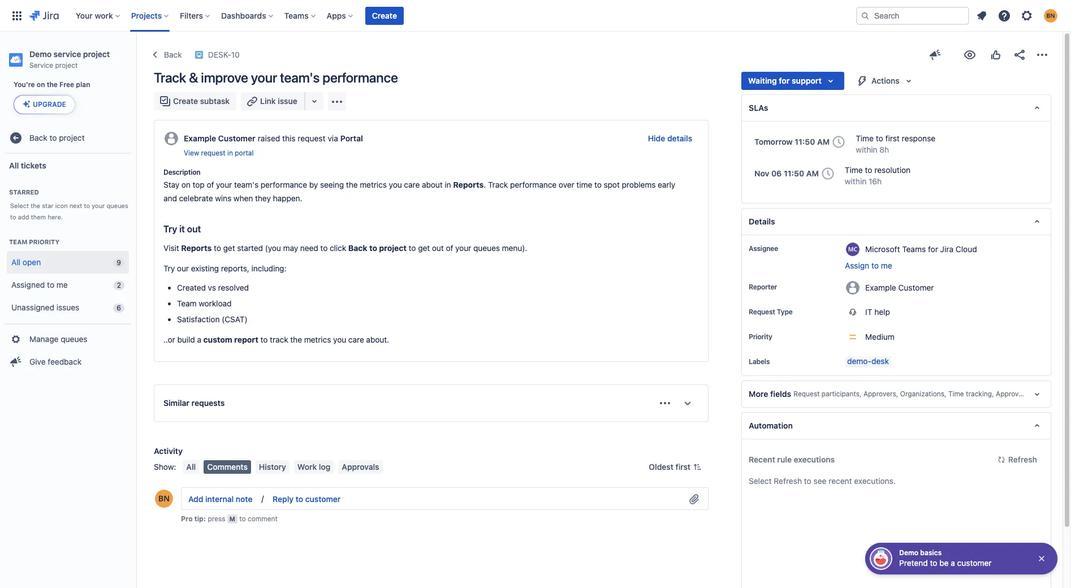 Task type: vqa. For each thing, say whether or not it's contained in the screenshot.
rightmost packaging
no



Task type: describe. For each thing, give the bounding box(es) containing it.
dashboards button
[[218, 7, 278, 25]]

(csat)
[[222, 315, 248, 324]]

me for assigned to me
[[57, 280, 68, 289]]

tracking,
[[966, 390, 995, 398]]

try it out
[[164, 224, 201, 234]]

0 vertical spatial of
[[207, 180, 214, 190]]

9
[[117, 259, 121, 267]]

the left the free
[[47, 80, 58, 89]]

group containing manage queues
[[5, 324, 131, 377]]

1 vertical spatial for
[[929, 244, 939, 254]]

demo-desk link
[[845, 357, 892, 368]]

request inside more fields request participants, approvers, organizations, time tracking, approver groups, comp
[[794, 390, 820, 398]]

resolved
[[218, 283, 249, 292]]

your up wins
[[216, 180, 232, 190]]

created
[[177, 283, 206, 292]]

1 vertical spatial 11:50
[[784, 169, 805, 178]]

share image
[[1013, 48, 1027, 62]]

pro
[[181, 515, 193, 523]]

give feedback image
[[929, 48, 943, 62]]

via
[[328, 134, 338, 143]]

tomorrow 11:50 am
[[755, 137, 830, 147]]

more fields element
[[742, 381, 1072, 408]]

0 horizontal spatial in
[[227, 149, 233, 157]]

icon
[[55, 202, 68, 209]]

copy link to issue image
[[238, 50, 247, 59]]

it
[[866, 307, 873, 317]]

reply
[[273, 495, 294, 504]]

next
[[70, 202, 82, 209]]

within 8h button
[[856, 144, 890, 156]]

teams inside dropdown button
[[284, 10, 309, 20]]

unassigned issues
[[11, 302, 79, 312]]

within inside time to first response within 8h
[[856, 145, 878, 154]]

portal
[[341, 134, 363, 143]]

approvers,
[[864, 390, 899, 398]]

started
[[237, 243, 263, 253]]

similar
[[164, 398, 190, 408]]

1 vertical spatial teams
[[903, 244, 926, 254]]

a inside demo basics pretend to be a customer
[[951, 558, 956, 568]]

open
[[23, 257, 41, 267]]

log
[[319, 462, 331, 472]]

1 horizontal spatial team's
[[280, 70, 320, 85]]

add internal note button
[[182, 491, 259, 509]]

your up link
[[251, 70, 277, 85]]

fields
[[771, 389, 792, 399]]

your left "menu)."
[[456, 243, 472, 253]]

assign
[[845, 261, 870, 270]]

link web pages and more image
[[308, 94, 321, 108]]

happen.
[[273, 194, 302, 203]]

labels
[[749, 358, 770, 366]]

need
[[300, 243, 318, 253]]

vote options: no one has voted for this issue yet. image
[[990, 48, 1003, 62]]

first inside time to first response within 8h
[[886, 134, 900, 143]]

0 horizontal spatial care
[[349, 335, 364, 345]]

celebrate
[[179, 194, 213, 203]]

type
[[777, 308, 793, 316]]

.
[[484, 180, 486, 190]]

be
[[940, 558, 949, 568]]

support
[[792, 76, 822, 85]]

project down 'service'
[[55, 61, 78, 70]]

microsoft teams for jira cloud
[[866, 244, 978, 254]]

team priority group
[[5, 226, 131, 324]]

manage queues button
[[5, 328, 131, 351]]

comp
[[1054, 390, 1072, 398]]

back for back
[[164, 50, 182, 59]]

&
[[189, 70, 198, 85]]

reporter pin to top. only you can see pinned fields. image
[[780, 283, 789, 292]]

time for time to first response within 8h
[[856, 134, 874, 143]]

0 vertical spatial out
[[187, 224, 201, 234]]

tomorrow
[[755, 137, 793, 147]]

participants,
[[822, 390, 862, 398]]

team for team workload
[[177, 299, 197, 308]]

project inside the back to project link
[[59, 133, 85, 142]]

demo service project service project
[[29, 49, 110, 70]]

1 vertical spatial request
[[201, 149, 226, 157]]

reply to customer button
[[266, 491, 348, 509]]

filters
[[180, 10, 203, 20]]

. track performance over time to spot problems early and celebrate wins when they happen.
[[164, 180, 678, 203]]

demo basics pretend to be a customer
[[900, 549, 992, 568]]

basics
[[921, 549, 942, 557]]

assign to me
[[845, 261, 893, 270]]

try for try it out
[[164, 224, 177, 234]]

link issue
[[260, 96, 297, 106]]

by
[[309, 180, 318, 190]]

service
[[29, 61, 53, 70]]

within 16h button
[[845, 176, 882, 187]]

your
[[76, 10, 93, 20]]

try for try our existing reports, including:
[[164, 264, 175, 273]]

example for example customer raised this request via portal
[[184, 134, 216, 143]]

10
[[231, 50, 240, 59]]

reports,
[[221, 264, 249, 273]]

1 vertical spatial metrics
[[304, 335, 331, 345]]

select
[[10, 202, 29, 209]]

banner containing your work
[[0, 0, 1072, 32]]

1 horizontal spatial performance
[[323, 70, 398, 85]]

customer inside demo basics pretend to be a customer
[[958, 558, 992, 568]]

help image
[[998, 9, 1012, 22]]

clockicon image for tomorrow 11:50 am
[[830, 133, 848, 151]]

teams button
[[281, 7, 320, 25]]

0 horizontal spatial track
[[154, 70, 186, 85]]

details element
[[742, 208, 1052, 235]]

add
[[18, 213, 29, 221]]

1 horizontal spatial metrics
[[360, 180, 387, 190]]

vs
[[208, 283, 216, 292]]

priority pin to top. only you can see pinned fields. image
[[775, 333, 784, 342]]

medium
[[866, 332, 895, 342]]

plan
[[76, 80, 90, 89]]

assignee
[[749, 244, 779, 253]]

approvals button
[[339, 461, 383, 474]]

filters button
[[177, 7, 214, 25]]

example customer raised this request via portal
[[184, 134, 363, 143]]

slas
[[749, 103, 769, 113]]

me for assign to me
[[881, 261, 893, 270]]

internal
[[205, 495, 234, 504]]

stay
[[164, 180, 179, 190]]

add attachment image
[[688, 493, 702, 506]]

existing
[[191, 264, 219, 273]]

subtask
[[200, 96, 230, 106]]

performance inside . track performance over time to spot problems early and celebrate wins when they happen.
[[510, 180, 557, 190]]

upgrade
[[33, 100, 66, 109]]

comments button
[[204, 461, 251, 474]]

requests
[[192, 398, 225, 408]]

all tickets
[[9, 160, 46, 170]]

raised
[[258, 134, 280, 143]]

example for example customer
[[866, 283, 897, 292]]

create button
[[365, 7, 404, 25]]

demo-
[[848, 357, 872, 366]]

portal
[[235, 149, 254, 157]]

show image
[[679, 394, 697, 412]]

0 vertical spatial request
[[749, 308, 776, 316]]

tickets
[[21, 160, 46, 170]]

1 horizontal spatial priority
[[749, 333, 773, 341]]

8h
[[880, 145, 890, 154]]

give
[[29, 357, 46, 366]]

link issue button
[[241, 92, 305, 110]]

build
[[177, 335, 195, 345]]

1 vertical spatial queues
[[474, 243, 500, 253]]

free
[[59, 80, 74, 89]]

customer for example customer
[[899, 283, 934, 292]]

project right click
[[379, 243, 407, 253]]



Task type: locate. For each thing, give the bounding box(es) containing it.
1 vertical spatial am
[[807, 169, 819, 178]]

comment
[[248, 515, 278, 523]]

0 vertical spatial example
[[184, 134, 216, 143]]

your inside select the star icon next to your queues to add them here.
[[92, 202, 105, 209]]

0 vertical spatial team's
[[280, 70, 320, 85]]

details
[[749, 217, 776, 226]]

link
[[260, 96, 276, 106]]

2 vertical spatial all
[[186, 462, 196, 472]]

oldest
[[649, 462, 674, 472]]

workload
[[199, 299, 232, 308]]

1 vertical spatial customer
[[958, 558, 992, 568]]

customer down the log
[[305, 495, 341, 504]]

actions image
[[1036, 48, 1050, 62]]

request type
[[749, 308, 793, 316]]

2 horizontal spatial performance
[[510, 180, 557, 190]]

time up 'within 8h' button
[[856, 134, 874, 143]]

1 vertical spatial example
[[866, 283, 897, 292]]

0 vertical spatial clockicon image
[[830, 133, 848, 151]]

2 horizontal spatial queues
[[474, 243, 500, 253]]

clockicon image for nov 06 11:50 am
[[819, 165, 837, 183]]

waiting for support button
[[742, 72, 845, 90]]

reports up existing
[[181, 243, 212, 253]]

0 vertical spatial customer
[[305, 495, 341, 504]]

1 vertical spatial care
[[349, 335, 364, 345]]

similar requests
[[164, 398, 225, 408]]

notifications image
[[975, 9, 989, 22]]

0 horizontal spatial reports
[[181, 243, 212, 253]]

1 horizontal spatial get
[[418, 243, 430, 253]]

back up tickets
[[29, 133, 47, 142]]

am
[[818, 137, 830, 147], [807, 169, 819, 178]]

within left 16h
[[845, 177, 867, 186]]

0 horizontal spatial performance
[[261, 180, 307, 190]]

2 try from the top
[[164, 264, 175, 273]]

am right 06
[[807, 169, 819, 178]]

0 vertical spatial demo
[[29, 49, 52, 59]]

response
[[902, 134, 936, 143]]

back right click
[[348, 243, 368, 253]]

view request in portal
[[184, 149, 254, 157]]

request right the view
[[201, 149, 226, 157]]

they
[[255, 194, 271, 203]]

create down &
[[173, 96, 198, 106]]

example up the view
[[184, 134, 216, 143]]

time left tracking,
[[949, 390, 965, 398]]

to inside . track performance over time to spot problems early and celebrate wins when they happen.
[[595, 180, 602, 190]]

team inside group
[[9, 238, 27, 246]]

am up nov 06 11:50 am
[[818, 137, 830, 147]]

first
[[886, 134, 900, 143], [676, 462, 691, 472]]

0 vertical spatial in
[[227, 149, 233, 157]]

add app image
[[330, 95, 344, 108]]

all
[[9, 160, 19, 170], [11, 257, 20, 267], [186, 462, 196, 472]]

0 vertical spatial back
[[164, 50, 182, 59]]

demo up pretend
[[900, 549, 919, 557]]

metrics right track
[[304, 335, 331, 345]]

on for stay
[[182, 180, 191, 190]]

custom
[[204, 335, 232, 345]]

1 horizontal spatial back
[[164, 50, 182, 59]]

1 vertical spatial try
[[164, 264, 175, 273]]

activity
[[154, 446, 183, 456]]

profile image of ben nelson image
[[155, 490, 173, 508]]

menu bar
[[181, 461, 385, 474]]

all for all open
[[11, 257, 20, 267]]

team up all open
[[9, 238, 27, 246]]

work log button
[[294, 461, 334, 474]]

team's up when
[[234, 180, 259, 190]]

2 get from the left
[[418, 243, 430, 253]]

project
[[83, 49, 110, 59], [55, 61, 78, 70], [59, 133, 85, 142], [379, 243, 407, 253]]

1 horizontal spatial a
[[951, 558, 956, 568]]

..or build a custom report to track the metrics you care about.
[[164, 335, 389, 345]]

on left top
[[182, 180, 191, 190]]

0 horizontal spatial team
[[9, 238, 27, 246]]

0 vertical spatial you
[[389, 180, 402, 190]]

within inside the 'time to resolution within 16h'
[[845, 177, 867, 186]]

0 vertical spatial request
[[298, 134, 326, 143]]

1 vertical spatial reports
[[181, 243, 212, 253]]

demo for demo basics
[[900, 549, 919, 557]]

track right .
[[488, 180, 508, 190]]

metrics right the 'seeing'
[[360, 180, 387, 190]]

hide
[[648, 134, 666, 143]]

all left open
[[11, 257, 20, 267]]

2
[[117, 281, 121, 290]]

team for team priority
[[9, 238, 27, 246]]

close image
[[1038, 555, 1047, 564]]

stay on top of your team's performance by seeing the metrics you care about in reports
[[164, 180, 484, 190]]

first left newest first image
[[676, 462, 691, 472]]

0 horizontal spatial teams
[[284, 10, 309, 20]]

care left about
[[404, 180, 420, 190]]

demo for demo service project
[[29, 49, 52, 59]]

primary element
[[7, 0, 857, 31]]

request left via
[[298, 134, 326, 143]]

your right 'next'
[[92, 202, 105, 209]]

project right 'service'
[[83, 49, 110, 59]]

appswitcher icon image
[[10, 9, 24, 22]]

1 horizontal spatial create
[[372, 10, 397, 20]]

1 vertical spatial first
[[676, 462, 691, 472]]

1 horizontal spatial request
[[298, 134, 326, 143]]

show:
[[154, 462, 176, 472]]

0 vertical spatial am
[[818, 137, 830, 147]]

1 horizontal spatial team
[[177, 299, 197, 308]]

me inside team priority group
[[57, 280, 68, 289]]

1 vertical spatial back
[[29, 133, 47, 142]]

0 horizontal spatial out
[[187, 224, 201, 234]]

you left about.
[[333, 335, 346, 345]]

to inside team priority group
[[47, 280, 54, 289]]

0 vertical spatial priority
[[29, 238, 60, 246]]

1 horizontal spatial demo
[[900, 549, 919, 557]]

request
[[749, 308, 776, 316], [794, 390, 820, 398]]

back to project link
[[5, 127, 131, 149]]

me up issues
[[57, 280, 68, 289]]

to inside demo basics pretend to be a customer
[[930, 558, 938, 568]]

on right you're
[[37, 80, 45, 89]]

pretend
[[900, 558, 928, 568]]

team's up issue
[[280, 70, 320, 85]]

1 horizontal spatial request
[[794, 390, 820, 398]]

back
[[164, 50, 182, 59], [29, 133, 47, 142], [348, 243, 368, 253]]

1 vertical spatial of
[[446, 243, 453, 253]]

1 horizontal spatial me
[[881, 261, 893, 270]]

create inside primary element
[[372, 10, 397, 20]]

add internal note
[[188, 495, 253, 504]]

time
[[856, 134, 874, 143], [845, 165, 863, 175], [949, 390, 965, 398]]

1 horizontal spatial you
[[389, 180, 402, 190]]

customer right be
[[958, 558, 992, 568]]

time inside the 'time to resolution within 16h'
[[845, 165, 863, 175]]

0 vertical spatial queues
[[107, 202, 128, 209]]

1 horizontal spatial care
[[404, 180, 420, 190]]

back left it help image
[[164, 50, 182, 59]]

waiting for support
[[749, 76, 822, 85]]

time up within 16h button
[[845, 165, 863, 175]]

in right about
[[445, 180, 451, 190]]

1 vertical spatial a
[[951, 558, 956, 568]]

time to resolution within 16h
[[845, 165, 911, 186]]

newest first image
[[693, 463, 702, 472]]

slas element
[[742, 94, 1052, 122]]

0 horizontal spatial get
[[223, 243, 235, 253]]

menu).
[[502, 243, 528, 253]]

teams left apps
[[284, 10, 309, 20]]

back link
[[147, 46, 185, 64]]

service
[[54, 49, 81, 59]]

me down microsoft
[[881, 261, 893, 270]]

example up help
[[866, 283, 897, 292]]

1 horizontal spatial queues
[[107, 202, 128, 209]]

all inside button
[[186, 462, 196, 472]]

group
[[5, 324, 131, 377]]

issue
[[278, 96, 297, 106]]

0 vertical spatial a
[[197, 335, 201, 345]]

11:50 right 06
[[784, 169, 805, 178]]

2 horizontal spatial back
[[348, 243, 368, 253]]

0 vertical spatial time
[[856, 134, 874, 143]]

try our existing reports, including:
[[164, 264, 287, 273]]

demo-desk
[[848, 357, 889, 366]]

track inside . track performance over time to spot problems early and celebrate wins when they happen.
[[488, 180, 508, 190]]

team down created
[[177, 299, 197, 308]]

when
[[234, 194, 253, 203]]

the inside select the star icon next to your queues to add them here.
[[31, 202, 40, 209]]

care left about.
[[349, 335, 364, 345]]

0 vertical spatial reports
[[453, 180, 484, 190]]

11:50 right tomorrow at the top
[[795, 137, 816, 147]]

back for back to project
[[29, 133, 47, 142]]

visit
[[164, 243, 179, 253]]

the right track
[[290, 335, 302, 345]]

projects
[[131, 10, 162, 20]]

get
[[223, 243, 235, 253], [418, 243, 430, 253]]

demo inside demo basics pretend to be a customer
[[900, 549, 919, 557]]

report
[[234, 335, 259, 345]]

0 horizontal spatial customer
[[305, 495, 341, 504]]

care
[[404, 180, 420, 190], [349, 335, 364, 345]]

on for you're
[[37, 80, 45, 89]]

time for time to resolution within 16h
[[845, 165, 863, 175]]

your profile and settings image
[[1045, 9, 1058, 22]]

time inside more fields request participants, approvers, organizations, time tracking, approver groups, comp
[[949, 390, 965, 398]]

16h
[[869, 177, 882, 186]]

first up 8h at the top right of the page
[[886, 134, 900, 143]]

approver
[[996, 390, 1026, 398]]

1 vertical spatial all
[[11, 257, 20, 267]]

clockicon image left 'within 8h' button
[[830, 133, 848, 151]]

1 horizontal spatial first
[[886, 134, 900, 143]]

sidebar navigation image
[[123, 45, 148, 68]]

team
[[9, 238, 27, 246], [177, 299, 197, 308]]

1 horizontal spatial track
[[488, 180, 508, 190]]

all left tickets
[[9, 160, 19, 170]]

2 vertical spatial back
[[348, 243, 368, 253]]

the right the 'seeing'
[[346, 180, 358, 190]]

demo up service
[[29, 49, 52, 59]]

1 vertical spatial time
[[845, 165, 863, 175]]

performance left the over
[[510, 180, 557, 190]]

assign to me button
[[845, 260, 1040, 272]]

queues up the give feedback button
[[61, 334, 87, 344]]

1 vertical spatial clockicon image
[[819, 165, 837, 183]]

to inside time to first response within 8h
[[876, 134, 884, 143]]

2 vertical spatial queues
[[61, 334, 87, 344]]

request left type
[[749, 308, 776, 316]]

create for create
[[372, 10, 397, 20]]

apps
[[327, 10, 346, 20]]

clockicon image
[[830, 133, 848, 151], [819, 165, 837, 183]]

0 vertical spatial create
[[372, 10, 397, 20]]

a right build
[[197, 335, 201, 345]]

1 vertical spatial create
[[173, 96, 198, 106]]

1 horizontal spatial in
[[445, 180, 451, 190]]

actions
[[872, 76, 900, 85]]

search image
[[861, 11, 870, 20]]

priority
[[29, 238, 60, 246], [749, 333, 773, 341]]

0 vertical spatial 11:50
[[795, 137, 816, 147]]

all right show:
[[186, 462, 196, 472]]

1 vertical spatial on
[[182, 180, 191, 190]]

1 vertical spatial within
[[845, 177, 867, 186]]

0 vertical spatial track
[[154, 70, 186, 85]]

demo inside demo service project service project
[[29, 49, 52, 59]]

you left about
[[389, 180, 402, 190]]

0 horizontal spatial queues
[[61, 334, 87, 344]]

0 horizontal spatial customer
[[218, 134, 256, 143]]

queues inside select the star icon next to your queues to add them here.
[[107, 202, 128, 209]]

customer up portal
[[218, 134, 256, 143]]

automation element
[[742, 413, 1052, 440]]

team workload
[[177, 299, 232, 308]]

1 vertical spatial team's
[[234, 180, 259, 190]]

help
[[875, 307, 891, 317]]

1 get from the left
[[223, 243, 235, 253]]

0 horizontal spatial on
[[37, 80, 45, 89]]

0 vertical spatial customer
[[218, 134, 256, 143]]

project down upgrade
[[59, 133, 85, 142]]

menu bar containing all
[[181, 461, 385, 474]]

for right waiting at top right
[[779, 76, 790, 85]]

all inside team priority group
[[11, 257, 20, 267]]

all for all tickets
[[9, 160, 19, 170]]

for inside the waiting for support dropdown button
[[779, 76, 790, 85]]

create subtask button
[[154, 92, 237, 110]]

1 vertical spatial out
[[432, 243, 444, 253]]

Search field
[[857, 7, 970, 25]]

history
[[259, 462, 286, 472]]

0 vertical spatial care
[[404, 180, 420, 190]]

the
[[47, 80, 58, 89], [346, 180, 358, 190], [31, 202, 40, 209], [290, 335, 302, 345]]

clockicon image left within 16h button
[[819, 165, 837, 183]]

1 vertical spatial priority
[[749, 333, 773, 341]]

1 vertical spatial demo
[[900, 549, 919, 557]]

to inside the 'time to resolution within 16h'
[[865, 165, 873, 175]]

time inside time to first response within 8h
[[856, 134, 874, 143]]

desk
[[872, 357, 889, 366]]

create for create subtask
[[173, 96, 198, 106]]

description
[[164, 168, 201, 177]]

teams right microsoft
[[903, 244, 926, 254]]

more fields request participants, approvers, organizations, time tracking, approver groups, comp
[[749, 389, 1072, 399]]

note
[[236, 495, 253, 504]]

improve
[[201, 70, 248, 85]]

jira image
[[29, 9, 59, 22], [29, 9, 59, 22]]

watch options: you are not watching this issue, 0 people watching image
[[964, 48, 977, 62]]

a right be
[[951, 558, 956, 568]]

within left 8h at the top right of the page
[[856, 145, 878, 154]]

1 horizontal spatial out
[[432, 243, 444, 253]]

you're
[[14, 80, 35, 89]]

queues inside button
[[61, 334, 87, 344]]

1 vertical spatial track
[[488, 180, 508, 190]]

top
[[193, 180, 205, 190]]

customer down assign to me button
[[899, 283, 934, 292]]

for left jira
[[929, 244, 939, 254]]

1 horizontal spatial teams
[[903, 244, 926, 254]]

1 horizontal spatial for
[[929, 244, 939, 254]]

1 horizontal spatial customer
[[958, 558, 992, 568]]

priority left priority pin to top. only you can see pinned fields. 'image'
[[749, 333, 773, 341]]

queues right 'next'
[[107, 202, 128, 209]]

performance up happen.
[[261, 180, 307, 190]]

track down back link
[[154, 70, 186, 85]]

in left portal
[[227, 149, 233, 157]]

0 vertical spatial team
[[9, 238, 27, 246]]

starred group
[[5, 177, 131, 226]]

here.
[[48, 213, 63, 221]]

customer for example customer raised this request via portal
[[218, 134, 256, 143]]

0 horizontal spatial metrics
[[304, 335, 331, 345]]

feedback
[[48, 357, 82, 366]]

add
[[188, 495, 203, 504]]

0 horizontal spatial request
[[749, 308, 776, 316]]

0 horizontal spatial team's
[[234, 180, 259, 190]]

1 vertical spatial me
[[57, 280, 68, 289]]

view request in portal link
[[184, 148, 254, 159]]

1 try from the top
[[164, 224, 177, 234]]

priority inside group
[[29, 238, 60, 246]]

customer inside reply to customer button
[[305, 495, 341, 504]]

oldest first
[[649, 462, 691, 472]]

1 horizontal spatial customer
[[899, 283, 934, 292]]

0 vertical spatial first
[[886, 134, 900, 143]]

me inside button
[[881, 261, 893, 270]]

queues left "menu)."
[[474, 243, 500, 253]]

nov
[[755, 169, 770, 178]]

try left it in the left of the page
[[164, 224, 177, 234]]

it help image
[[195, 50, 204, 59]]

try left our
[[164, 264, 175, 273]]

details
[[668, 134, 693, 143]]

approvals
[[342, 462, 379, 472]]

/
[[259, 494, 266, 504]]

cloud
[[956, 244, 978, 254]]

request right fields
[[794, 390, 820, 398]]

create right apps dropdown button
[[372, 10, 397, 20]]

priority up open
[[29, 238, 60, 246]]

teams
[[284, 10, 309, 20], [903, 244, 926, 254]]

starred
[[9, 188, 39, 196]]

track
[[154, 70, 186, 85], [488, 180, 508, 190]]

satisfaction (csat)
[[177, 315, 248, 324]]

settings image
[[1021, 9, 1034, 22]]

0 horizontal spatial of
[[207, 180, 214, 190]]

our
[[177, 264, 189, 273]]

0 horizontal spatial me
[[57, 280, 68, 289]]

the up them
[[31, 202, 40, 209]]

0 horizontal spatial you
[[333, 335, 346, 345]]

your
[[251, 70, 277, 85], [216, 180, 232, 190], [92, 202, 105, 209], [456, 243, 472, 253]]

performance up add app icon on the top of the page
[[323, 70, 398, 85]]

banner
[[0, 0, 1072, 32]]

first inside button
[[676, 462, 691, 472]]

performance
[[323, 70, 398, 85], [261, 180, 307, 190], [510, 180, 557, 190]]

1 vertical spatial in
[[445, 180, 451, 190]]

0 horizontal spatial back
[[29, 133, 47, 142]]

reports right about
[[453, 180, 484, 190]]



